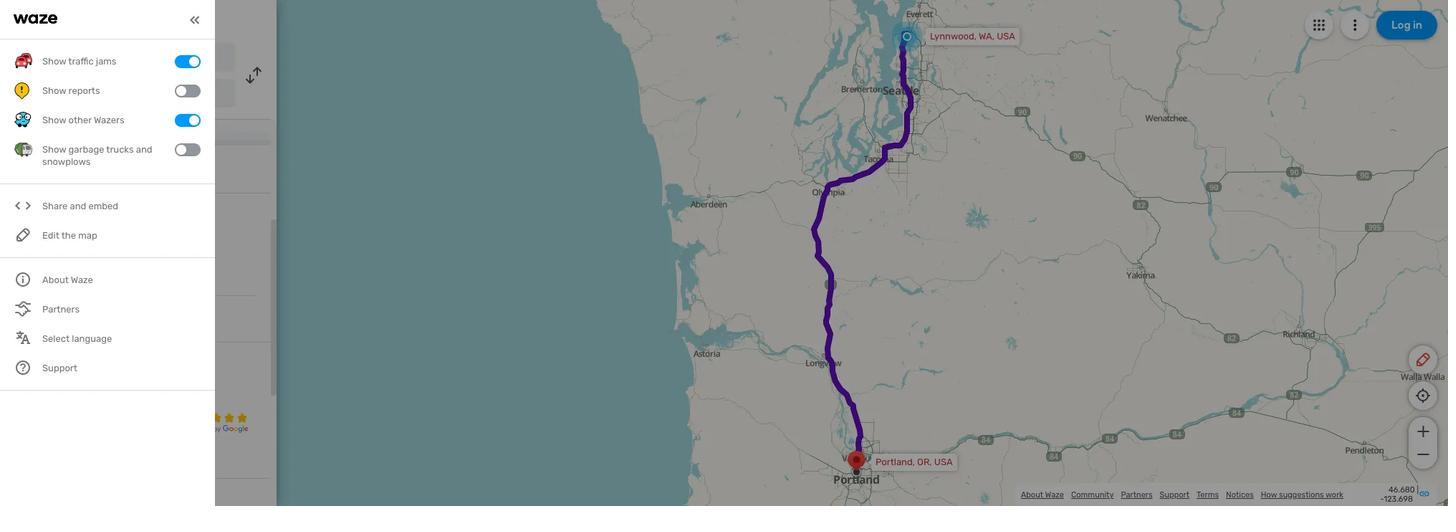 Task type: describe. For each thing, give the bounding box(es) containing it.
portland, or, usa
[[876, 457, 953, 467]]

usa down driving directions
[[122, 54, 139, 64]]

0 vertical spatial wa,
[[979, 31, 995, 42]]

1 vertical spatial wa,
[[105, 54, 120, 64]]

46.680
[[1389, 485, 1415, 495]]

or, for portland,
[[918, 457, 932, 467]]

community link
[[1072, 490, 1114, 499]]

portland or, usa
[[52, 88, 130, 100]]

miles
[[64, 109, 90, 119]]

-
[[1381, 495, 1384, 504]]

code image
[[14, 197, 32, 215]]

|
[[1417, 485, 1419, 495]]

driving directions
[[86, 11, 191, 27]]

support link
[[1160, 490, 1190, 499]]

lynnwood,
[[930, 31, 977, 42]]

1 vertical spatial lynnwood
[[14, 209, 86, 226]]

partners link
[[1121, 490, 1153, 499]]

support
[[1160, 490, 1190, 499]]

123.698
[[1384, 495, 1413, 504]]

0 vertical spatial lynnwood wa, usa
[[52, 52, 139, 65]]

computer image
[[14, 310, 32, 328]]

summary
[[50, 353, 94, 366]]

pencil image
[[1415, 351, 1432, 368]]

link image
[[1419, 488, 1431, 499]]

review summary
[[14, 353, 94, 366]]

www.ci.lynnwood.wa.us link
[[43, 313, 154, 325]]

suggestions
[[1279, 490, 1324, 499]]

lynnwood, wa, usa
[[930, 31, 1016, 42]]

notices
[[1226, 490, 1254, 499]]

how suggestions work link
[[1261, 490, 1344, 499]]

share and embed
[[42, 201, 118, 212]]

5 for 5 4 3
[[14, 372, 20, 384]]

driving
[[86, 11, 129, 27]]

waze
[[1045, 490, 1064, 499]]

zoom in image
[[1415, 423, 1432, 440]]

embed
[[88, 201, 118, 212]]

or, for portland
[[97, 90, 111, 100]]

portland
[[52, 88, 92, 100]]

location image
[[14, 85, 32, 102]]



Task type: locate. For each thing, give the bounding box(es) containing it.
www.ci.lynnwood.wa.us
[[43, 313, 154, 325]]

directions
[[132, 11, 191, 27]]

terms
[[1197, 490, 1219, 499]]

share
[[42, 201, 68, 212]]

current location image
[[14, 49, 32, 66]]

share and embed link
[[14, 192, 201, 221]]

1 horizontal spatial or,
[[918, 457, 932, 467]]

2 vertical spatial wa,
[[14, 229, 31, 241]]

wa,
[[979, 31, 995, 42], [105, 54, 120, 64], [14, 229, 31, 241]]

0 horizontal spatial or,
[[97, 90, 111, 100]]

community
[[1072, 490, 1114, 499]]

wa, down code 'image'
[[14, 229, 31, 241]]

lynnwood
[[52, 52, 100, 65], [14, 209, 86, 226]]

3
[[14, 395, 20, 407]]

usa right portland,
[[935, 457, 953, 467]]

lynnwood wa, usa
[[52, 52, 139, 65], [14, 209, 86, 241]]

work
[[1326, 490, 1344, 499]]

0 horizontal spatial wa,
[[14, 229, 31, 241]]

or, right portland
[[97, 90, 111, 100]]

or, right portland,
[[918, 457, 932, 467]]

terms link
[[1197, 490, 1219, 499]]

lynnwood left embed
[[14, 209, 86, 226]]

lynnwood wa, usa up "portland or, usa"
[[52, 52, 139, 65]]

usa down share on the top left
[[34, 229, 54, 241]]

4
[[14, 384, 21, 396]]

usa inside "portland or, usa"
[[113, 90, 130, 100]]

0 vertical spatial or,
[[97, 90, 111, 100]]

0 horizontal spatial 5
[[14, 372, 20, 384]]

wa, right lynnwood,
[[979, 31, 995, 42]]

notices link
[[1226, 490, 1254, 499]]

5 4 3
[[14, 372, 21, 407]]

partners
[[1121, 490, 1153, 499]]

190.1 miles
[[40, 109, 90, 119]]

and
[[70, 201, 86, 212]]

1 vertical spatial or,
[[918, 457, 932, 467]]

portland,
[[876, 457, 915, 467]]

usa
[[997, 31, 1016, 42], [122, 54, 139, 64], [113, 90, 130, 100], [34, 229, 54, 241], [935, 457, 953, 467]]

5 inside 5 4 3
[[14, 372, 20, 384]]

0 vertical spatial lynnwood
[[52, 52, 100, 65]]

5
[[184, 365, 209, 412], [14, 372, 20, 384]]

46.680 | -123.698
[[1381, 485, 1419, 504]]

lynnwood wa, usa left embed
[[14, 209, 86, 241]]

zoom out image
[[1415, 446, 1432, 463]]

about waze link
[[1021, 490, 1064, 499]]

2 horizontal spatial wa,
[[979, 31, 995, 42]]

1 horizontal spatial 5
[[184, 365, 209, 412]]

1 vertical spatial lynnwood wa, usa
[[14, 209, 86, 241]]

lynnwood up portland
[[52, 52, 100, 65]]

or, inside "portland or, usa"
[[97, 90, 111, 100]]

usa right lynnwood,
[[997, 31, 1016, 42]]

5 for 5
[[184, 365, 209, 412]]

review
[[14, 353, 48, 366]]

usa right portland
[[113, 90, 130, 100]]

or,
[[97, 90, 111, 100], [918, 457, 932, 467]]

about waze community partners support terms notices how suggestions work
[[1021, 490, 1344, 499]]

wa, down driving
[[105, 54, 120, 64]]

1 horizontal spatial wa,
[[105, 54, 120, 64]]

how
[[1261, 490, 1278, 499]]

190.1
[[40, 109, 61, 119]]

about
[[1021, 490, 1044, 499]]



Task type: vqa. For each thing, say whether or not it's contained in the screenshot.
the USA inside the portland or, usa
yes



